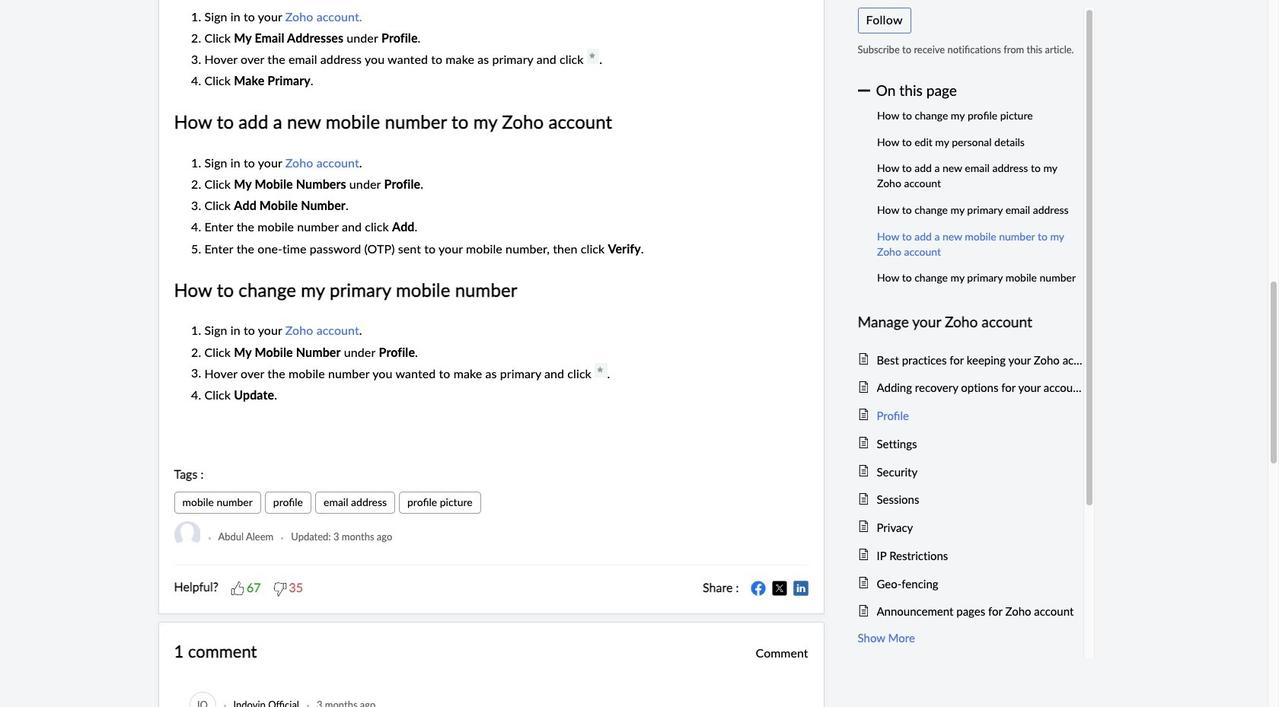 Task type: locate. For each thing, give the bounding box(es) containing it.
heading
[[858, 311, 1083, 334]]

twitter image
[[772, 581, 787, 596]]



Task type: vqa. For each thing, say whether or not it's contained in the screenshot.
'User Preference' Image in the top of the page
no



Task type: describe. For each thing, give the bounding box(es) containing it.
linkedin image
[[793, 581, 808, 596]]

facebook image
[[750, 581, 766, 596]]



